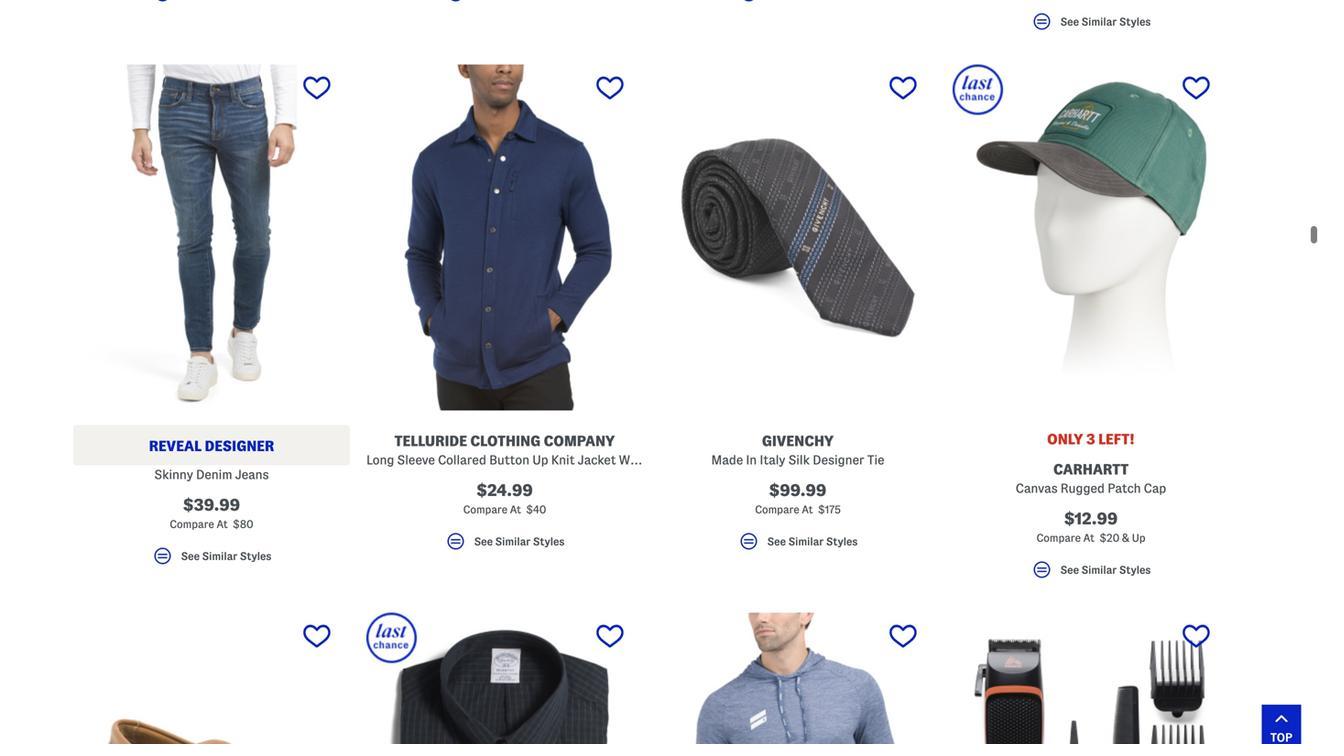 Task type: describe. For each thing, give the bounding box(es) containing it.
similar for $99.99
[[788, 536, 824, 548]]

see similar styles button for $24.99
[[366, 531, 643, 561]]

skinny denim jeans image
[[73, 65, 350, 411]]

similar for $39.99
[[202, 551, 237, 562]]

only
[[1047, 432, 1083, 448]]

similar for $24.99
[[495, 536, 531, 548]]

compare for $39.99
[[170, 519, 214, 530]]

givenchy made in italy silk designer tie $99.99 compare at              $175 element
[[660, 65, 936, 561]]

telluride clothing company long sleeve collared button up knit jacket with pockets
[[366, 433, 695, 467]]

0 horizontal spatial designer
[[205, 438, 274, 454]]

made
[[711, 453, 743, 467]]

pockets
[[649, 453, 695, 467]]

compare for $12.99
[[1037, 533, 1081, 544]]

see similar styles inside carhartt canvas rugged patch cap $12.99 compare at              $20 & up element
[[1060, 565, 1151, 576]]

$12.99 compare at              $20 & up
[[1037, 510, 1145, 544]]

reveal designer
[[149, 438, 274, 454]]

see similar styles inside "fourlaps $16.99 compare at              $68" element
[[1060, 16, 1151, 27]]

styles inside carhartt canvas rugged patch cap $12.99 compare at              $20 & up element
[[1119, 565, 1151, 576]]

skinny
[[154, 468, 193, 482]]

long
[[366, 453, 394, 467]]

italy
[[760, 453, 785, 467]]

see similar styles for $99.99
[[767, 536, 858, 548]]

givenchy made in italy silk designer tie
[[711, 433, 884, 467]]

$39.99 compare at              $80
[[170, 497, 253, 530]]

non-iron pinpoint holiday dress shirt image
[[366, 613, 643, 745]]

$24.99
[[477, 482, 533, 500]]

styles for $39.99
[[240, 551, 271, 562]]

$99.99
[[769, 482, 827, 500]]

rugged
[[1061, 482, 1105, 496]]

jeans
[[235, 468, 269, 482]]

see for $99.99
[[767, 536, 786, 548]]

givenchy
[[762, 433, 834, 449]]

reveal
[[149, 438, 202, 454]]

styles for $99.99
[[826, 536, 858, 548]]

see similar styles for $39.99
[[181, 551, 271, 562]]

$40
[[526, 504, 546, 516]]

compare for $99.99
[[755, 504, 799, 516]]

styles for $24.99
[[533, 536, 565, 548]]

with
[[619, 453, 646, 467]]

carhartt canvas rugged patch cap
[[1016, 462, 1166, 496]]

company
[[544, 433, 615, 449]]

silk
[[788, 453, 810, 467]]

men's leather wave venetian drivers image
[[73, 613, 350, 745]]

patch
[[1108, 482, 1141, 496]]

button
[[489, 453, 529, 467]]

see inside carhartt canvas rugged patch cap $12.99 compare at              $20 & up element
[[1060, 565, 1079, 576]]

see for $24.99
[[474, 536, 493, 548]]

see similar styles button for $99.99
[[660, 531, 936, 561]]

sleeve
[[397, 453, 435, 467]]

denim
[[196, 468, 232, 482]]



Task type: vqa. For each thing, say whether or not it's contained in the screenshot.
the Compare in the $12.99 Compare At              $20 & Up
yes



Task type: locate. For each thing, give the bounding box(es) containing it.
1 horizontal spatial designer
[[813, 453, 864, 467]]

see inside givenchy made in italy silk designer tie $99.99 compare at              $175 element
[[767, 536, 786, 548]]

see similar styles inside givenchy made in italy silk designer tie $99.99 compare at              $175 element
[[767, 536, 858, 548]]

see similar styles for $24.99
[[474, 536, 565, 548]]

0 horizontal spatial up
[[532, 453, 548, 467]]

styles inside 'telluride clothing company long sleeve collared button up knit jacket with pockets $24.99 compare at              $40' element
[[533, 536, 565, 548]]

1 horizontal spatial up
[[1132, 533, 1145, 544]]

telluride
[[394, 433, 467, 449]]

0 vertical spatial up
[[532, 453, 548, 467]]

up inside $12.99 compare at              $20 & up
[[1132, 533, 1145, 544]]

reveal designer skinny denim jeans $39.99 compare at              $80 element
[[73, 65, 350, 576]]

see inside 'telluride clothing company long sleeve collared button up knit jacket with pockets $24.99 compare at              $40' element
[[474, 536, 493, 548]]

canvas
[[1016, 482, 1058, 496]]

similar
[[1082, 16, 1117, 27], [495, 536, 531, 548], [788, 536, 824, 548], [202, 551, 237, 562], [1082, 565, 1117, 576]]

left!
[[1098, 432, 1135, 448]]

compare inside $99.99 compare at              $175
[[755, 504, 799, 516]]

jacket
[[578, 453, 616, 467]]

see similar styles button
[[953, 11, 1229, 41], [366, 531, 643, 561], [660, 531, 936, 561], [73, 546, 350, 576], [953, 559, 1229, 589]]

styles inside "fourlaps $16.99 compare at              $68" element
[[1119, 16, 1151, 27]]

full body trimmer image
[[953, 613, 1229, 745]]

see similar styles button for $39.99
[[73, 546, 350, 576]]

up
[[532, 453, 548, 467], [1132, 533, 1145, 544]]

see
[[1060, 16, 1079, 27], [474, 536, 493, 548], [767, 536, 786, 548], [181, 551, 200, 562], [1060, 565, 1079, 576]]

compare inside $39.99 compare at              $80
[[170, 519, 214, 530]]

styles
[[1119, 16, 1151, 27], [533, 536, 565, 548], [826, 536, 858, 548], [240, 551, 271, 562], [1119, 565, 1151, 576]]

fourlaps $16.99 compare at              $68 element
[[953, 0, 1229, 41]]

see inside reveal designer skinny denim jeans $39.99 compare at              $80 element
[[181, 551, 200, 562]]

up inside telluride clothing company long sleeve collared button up knit jacket with pockets
[[532, 453, 548, 467]]

3
[[1086, 432, 1095, 448]]

compare
[[463, 504, 508, 516], [755, 504, 799, 516], [170, 519, 214, 530], [1037, 533, 1081, 544]]

similar inside givenchy made in italy silk designer tie $99.99 compare at              $175 element
[[788, 536, 824, 548]]

$20 &
[[1100, 533, 1129, 544]]

clothing
[[470, 433, 541, 449]]

styles inside reveal designer skinny denim jeans $39.99 compare at              $80 element
[[240, 551, 271, 562]]

see similar styles inside 'telluride clothing company long sleeve collared button up knit jacket with pockets $24.99 compare at              $40' element
[[474, 536, 565, 548]]

cap
[[1144, 482, 1166, 496]]

only 3 left!
[[1047, 432, 1135, 448]]

similar inside 'telluride clothing company long sleeve collared button up knit jacket with pockets $24.99 compare at              $40' element
[[495, 536, 531, 548]]

$39.99
[[183, 497, 240, 514]]

see inside "fourlaps $16.99 compare at              $68" element
[[1060, 16, 1079, 27]]

made in italy silk designer tie image
[[660, 65, 936, 411]]

tie
[[867, 453, 884, 467]]

similar inside "fourlaps $16.99 compare at              $68" element
[[1082, 16, 1117, 27]]

up left knit at the bottom left of the page
[[532, 453, 548, 467]]

compare down $39.99
[[170, 519, 214, 530]]

long sleeve collared button up knit jacket with pockets image
[[366, 65, 643, 411]]

compare inside $24.99 compare at              $40
[[463, 504, 508, 516]]

see similar styles
[[1060, 16, 1151, 27], [474, 536, 565, 548], [767, 536, 858, 548], [181, 551, 271, 562], [1060, 565, 1151, 576]]

$12.99
[[1064, 510, 1118, 528]]

skinny denim jeans
[[154, 468, 269, 482]]

knit
[[551, 453, 575, 467]]

similar inside reveal designer skinny denim jeans $39.99 compare at              $80 element
[[202, 551, 237, 562]]

in
[[746, 453, 757, 467]]

compare down $12.99
[[1037, 533, 1081, 544]]

see for $39.99
[[181, 551, 200, 562]]

designer left 'tie'
[[813, 453, 864, 467]]

$80
[[233, 519, 253, 530]]

collared
[[438, 453, 486, 467]]

$175
[[818, 504, 841, 516]]

exist space dye long sleeve performance hooded tee image
[[660, 613, 936, 745]]

up right $20 &
[[1132, 533, 1145, 544]]

styles inside givenchy made in italy silk designer tie $99.99 compare at              $175 element
[[826, 536, 858, 548]]

$24.99 compare at              $40
[[463, 482, 546, 516]]

$99.99 compare at              $175
[[755, 482, 841, 516]]

designer inside givenchy made in italy silk designer tie
[[813, 453, 864, 467]]

1 vertical spatial up
[[1132, 533, 1145, 544]]

compare down $24.99
[[463, 504, 508, 516]]

compare inside $12.99 compare at              $20 & up
[[1037, 533, 1081, 544]]

carhartt
[[1053, 462, 1129, 478]]

designer
[[205, 438, 274, 454], [813, 453, 864, 467]]

see similar styles button inside 'telluride clothing company long sleeve collared button up knit jacket with pockets $24.99 compare at              $40' element
[[366, 531, 643, 561]]

telluride clothing company long sleeve collared button up knit jacket with pockets $24.99 compare at              $40 element
[[366, 65, 695, 561]]

similar inside carhartt canvas rugged patch cap $12.99 compare at              $20 & up element
[[1082, 565, 1117, 576]]

compare for $24.99
[[463, 504, 508, 516]]

canvas rugged patch cap image
[[953, 65, 1229, 411]]

compare down $99.99
[[755, 504, 799, 516]]

designer up jeans
[[205, 438, 274, 454]]

carhartt canvas rugged patch cap $12.99 compare at              $20 & up element
[[953, 65, 1229, 589]]

see similar styles inside reveal designer skinny denim jeans $39.99 compare at              $80 element
[[181, 551, 271, 562]]



